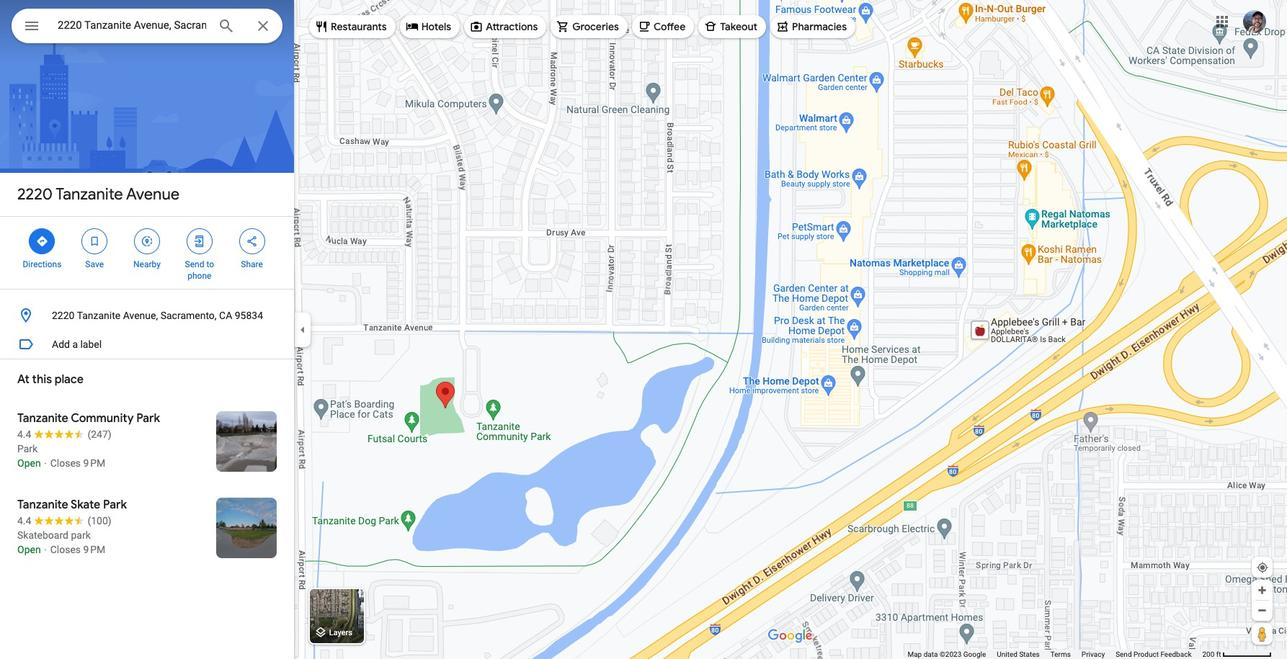 Task type: vqa. For each thing, say whether or not it's contained in the screenshot.
2220 to the bottom
yes



Task type: locate. For each thing, give the bounding box(es) containing it.
send left product
[[1116, 651, 1133, 659]]

avenue
[[126, 185, 180, 205]]

1 open from the top
[[17, 458, 41, 469]]

1 9 pm from the top
[[83, 458, 105, 469]]

1 vertical spatial closes
[[50, 544, 81, 556]]

open
[[17, 458, 41, 469], [17, 544, 41, 556]]

1 vertical spatial ⋅
[[43, 544, 48, 556]]

this
[[32, 373, 52, 387]]

closes down 4.4 stars 247 reviews image
[[50, 458, 81, 469]]

9 pm inside park open ⋅ closes 9 pm
[[83, 458, 105, 469]]

2220 inside "button"
[[52, 310, 75, 322]]

nearby
[[133, 260, 161, 270]]

pharmacies button
[[771, 9, 856, 44]]

1 vertical spatial 2220
[[52, 310, 75, 322]]

1 horizontal spatial park
[[103, 498, 127, 513]]

2220 up 
[[17, 185, 53, 205]]

2 ⋅ from the top
[[43, 544, 48, 556]]

4.4 up skateboard
[[17, 516, 31, 527]]

community
[[71, 412, 134, 426]]

send inside 'send to phone'
[[185, 260, 204, 270]]

closes
[[50, 458, 81, 469], [50, 544, 81, 556]]

None field
[[58, 17, 206, 34]]

open inside skateboard park open ⋅ closes 9 pm
[[17, 544, 41, 556]]

footer
[[908, 650, 1203, 660]]

send
[[185, 260, 204, 270], [1116, 651, 1133, 659]]

0 horizontal spatial send
[[185, 260, 204, 270]]

2220
[[17, 185, 53, 205], [52, 310, 75, 322]]

0 vertical spatial open
[[17, 458, 41, 469]]

4.4 for tanzanite skate park
[[17, 516, 31, 527]]

save
[[85, 260, 104, 270]]

park right community at left bottom
[[136, 412, 160, 426]]

park
[[71, 530, 91, 542]]

send product feedback
[[1116, 651, 1192, 659]]

1 horizontal spatial send
[[1116, 651, 1133, 659]]

1 vertical spatial open
[[17, 544, 41, 556]]

google maps element
[[0, 0, 1288, 660]]

0 horizontal spatial park
[[17, 444, 38, 455]]

1 vertical spatial 4.4
[[17, 516, 31, 527]]

send to phone
[[185, 260, 214, 281]]

skateboard park open ⋅ closes 9 pm
[[17, 530, 105, 556]]

1 closes from the top
[[50, 458, 81, 469]]

united states
[[998, 651, 1040, 659]]

attractions
[[486, 20, 538, 33]]

9 pm down park
[[83, 544, 105, 556]]

skate
[[71, 498, 100, 513]]

⋅
[[43, 458, 48, 469], [43, 544, 48, 556]]

tanzanite inside "button"
[[77, 310, 121, 322]]

2 9 pm from the top
[[83, 544, 105, 556]]

to
[[207, 260, 214, 270]]

sacramento,
[[161, 310, 217, 322]]

⋅ down skateboard
[[43, 544, 48, 556]]


[[193, 234, 206, 250]]

1 vertical spatial 9 pm
[[83, 544, 105, 556]]

tanzanite skate park
[[17, 498, 127, 513]]

2 vertical spatial park
[[103, 498, 127, 513]]

google
[[964, 651, 987, 659]]

show street view coverage image
[[1253, 624, 1274, 645]]

2220 for 2220 tanzanite avenue, sacramento, ca 95834
[[52, 310, 75, 322]]

actions for 2220 tanzanite avenue region
[[0, 217, 294, 289]]

tanzanite
[[56, 185, 123, 205], [77, 310, 121, 322], [17, 412, 68, 426], [17, 498, 68, 513]]

takeout button
[[699, 9, 767, 44]]

⋅ down 4.4 stars 247 reviews image
[[43, 458, 48, 469]]

9 pm
[[83, 458, 105, 469], [83, 544, 105, 556]]

show your location image
[[1257, 562, 1270, 575]]

closes down park
[[50, 544, 81, 556]]

0 vertical spatial closes
[[50, 458, 81, 469]]

 button
[[12, 9, 52, 46]]

privacy button
[[1082, 650, 1106, 660]]

0 vertical spatial ⋅
[[43, 458, 48, 469]]

park down 4.4 stars 247 reviews image
[[17, 444, 38, 455]]

1 ⋅ from the top
[[43, 458, 48, 469]]

9 pm inside skateboard park open ⋅ closes 9 pm
[[83, 544, 105, 556]]

takeout
[[721, 20, 758, 33]]

2 horizontal spatial park
[[136, 412, 160, 426]]

open down 4.4 stars 247 reviews image
[[17, 458, 41, 469]]

add
[[52, 339, 70, 350]]

0 vertical spatial 9 pm
[[83, 458, 105, 469]]

⋅ inside park open ⋅ closes 9 pm
[[43, 458, 48, 469]]

4.4 up park open ⋅ closes 9 pm
[[17, 429, 31, 441]]

united
[[998, 651, 1018, 659]]

google account: cj baylor  
(christian.baylor@adept.ai) image
[[1244, 10, 1267, 33]]

footer containing map data ©2023 google
[[908, 650, 1203, 660]]

restaurants
[[331, 20, 387, 33]]

add a label button
[[0, 330, 294, 359]]

park
[[136, 412, 160, 426], [17, 444, 38, 455], [103, 498, 127, 513]]

0 vertical spatial 2220
[[17, 185, 53, 205]]

2 closes from the top
[[50, 544, 81, 556]]

map data ©2023 google
[[908, 651, 987, 659]]

open down skateboard
[[17, 544, 41, 556]]

share
[[241, 260, 263, 270]]

2 4.4 from the top
[[17, 516, 31, 527]]

4.4
[[17, 429, 31, 441], [17, 516, 31, 527]]


[[141, 234, 154, 250]]

send inside send product feedback "button"
[[1116, 651, 1133, 659]]

tanzanite up label
[[77, 310, 121, 322]]

2 open from the top
[[17, 544, 41, 556]]

states
[[1020, 651, 1040, 659]]

park open ⋅ closes 9 pm
[[17, 444, 105, 469]]

0 vertical spatial park
[[136, 412, 160, 426]]

0 vertical spatial send
[[185, 260, 204, 270]]

zoom out image
[[1258, 606, 1269, 617]]

send up phone
[[185, 260, 204, 270]]

directions
[[23, 260, 62, 270]]

1 vertical spatial park
[[17, 444, 38, 455]]

collapse side panel image
[[295, 322, 311, 338]]

2220 up add
[[52, 310, 75, 322]]

1 4.4 from the top
[[17, 429, 31, 441]]

1 vertical spatial send
[[1116, 651, 1133, 659]]

closes inside park open ⋅ closes 9 pm
[[50, 458, 81, 469]]

park up (100)
[[103, 498, 127, 513]]

9 pm down (247)
[[83, 458, 105, 469]]

0 vertical spatial 4.4
[[17, 429, 31, 441]]

layers
[[329, 629, 353, 638]]


[[246, 234, 259, 250]]

200 ft
[[1203, 651, 1222, 659]]



Task type: describe. For each thing, give the bounding box(es) containing it.
feedback
[[1161, 651, 1192, 659]]

coffee button
[[632, 9, 695, 44]]

groceries
[[573, 20, 619, 33]]

tanzanite up 4.4 stars 100 reviews image
[[17, 498, 68, 513]]

skateboard
[[17, 530, 68, 542]]

attractions button
[[465, 9, 547, 44]]

terms button
[[1051, 650, 1072, 660]]


[[36, 234, 49, 250]]

footer inside google maps element
[[908, 650, 1203, 660]]

4.4 stars 247 reviews image
[[17, 428, 112, 442]]

2220 tanzanite avenue, sacramento, ca 95834
[[52, 310, 263, 322]]

at
[[17, 373, 29, 387]]

tanzanite community park
[[17, 412, 160, 426]]

product
[[1134, 651, 1160, 659]]

united states button
[[998, 650, 1040, 660]]

(247)
[[88, 429, 112, 441]]

hotels
[[422, 20, 452, 33]]

restaurants button
[[309, 9, 396, 44]]

send for send product feedback
[[1116, 651, 1133, 659]]

avenue,
[[123, 310, 158, 322]]

send for send to phone
[[185, 260, 204, 270]]

95834
[[235, 310, 263, 322]]

data
[[924, 651, 939, 659]]

tanzanite up 4.4 stars 247 reviews image
[[17, 412, 68, 426]]

hotels button
[[400, 9, 460, 44]]

 search field
[[12, 9, 283, 46]]

park for tanzanite community park
[[136, 412, 160, 426]]

privacy
[[1082, 651, 1106, 659]]

add a label
[[52, 339, 102, 350]]

groceries button
[[551, 9, 628, 44]]

open inside park open ⋅ closes 9 pm
[[17, 458, 41, 469]]

2220 tanzanite avenue
[[17, 185, 180, 205]]

terms
[[1051, 651, 1072, 659]]

(100)
[[88, 516, 112, 527]]

2220 tanzanite avenue main content
[[0, 0, 294, 660]]

ft
[[1217, 651, 1222, 659]]

park for tanzanite skate park
[[103, 498, 127, 513]]


[[23, 16, 40, 36]]

place
[[55, 373, 84, 387]]

ca
[[219, 310, 232, 322]]

closes inside skateboard park open ⋅ closes 9 pm
[[50, 544, 81, 556]]

label
[[80, 339, 102, 350]]

none field inside 2220 tanzanite avenue, sacramento, ca 95834 field
[[58, 17, 206, 34]]

tanzanite up 
[[56, 185, 123, 205]]

park inside park open ⋅ closes 9 pm
[[17, 444, 38, 455]]

at this place
[[17, 373, 84, 387]]

a
[[72, 339, 78, 350]]

2220 Tanzanite Avenue, Sacramento, CA 95834 field
[[12, 9, 283, 43]]

map
[[908, 651, 923, 659]]

4.4 for tanzanite community park
[[17, 429, 31, 441]]

2220 tanzanite avenue, sacramento, ca 95834 button
[[0, 301, 294, 330]]

⋅ inside skateboard park open ⋅ closes 9 pm
[[43, 544, 48, 556]]

200 ft button
[[1203, 651, 1273, 659]]

coffee
[[654, 20, 686, 33]]

4.4 stars 100 reviews image
[[17, 514, 112, 529]]

send product feedback button
[[1116, 650, 1192, 660]]

phone
[[188, 271, 212, 281]]

©2023
[[940, 651, 962, 659]]

pharmacies
[[793, 20, 847, 33]]

200
[[1203, 651, 1215, 659]]


[[88, 234, 101, 250]]

zoom in image
[[1258, 586, 1269, 596]]

2220 for 2220 tanzanite avenue
[[17, 185, 53, 205]]



